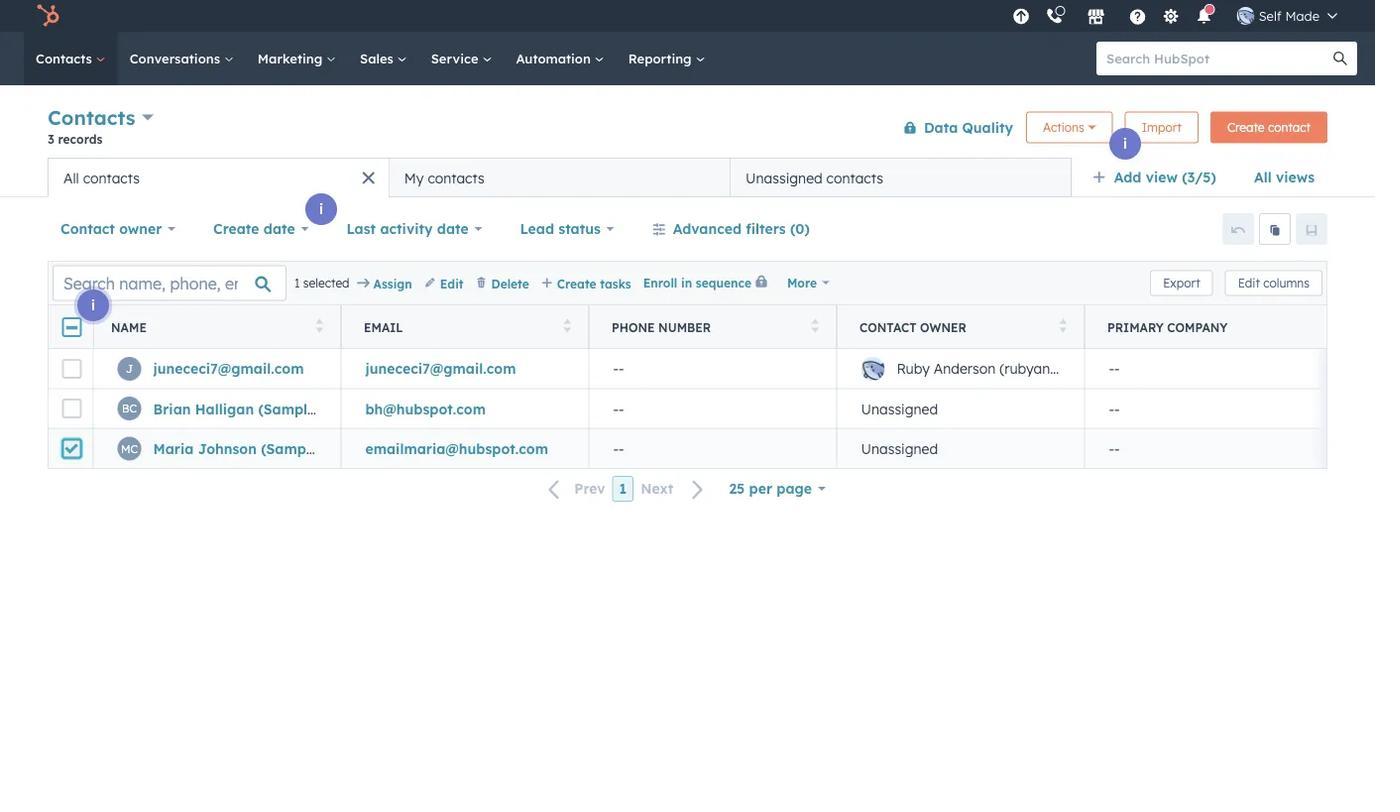 Task type: describe. For each thing, give the bounding box(es) containing it.
advanced
[[673, 220, 742, 238]]

create for create tasks
[[557, 276, 597, 291]]

1 horizontal spatial contact
[[860, 320, 917, 335]]

(sample for halligan
[[258, 400, 316, 417]]

1 for 1
[[620, 480, 627, 497]]

preview button
[[317, 449, 386, 474]]

press to sort. element for contact owner
[[1060, 319, 1067, 336]]

conversations link
[[118, 32, 246, 85]]

all for all views
[[1255, 169, 1272, 186]]

marketing link
[[246, 32, 348, 85]]

next
[[641, 480, 674, 498]]

1 press to sort. element from the left
[[316, 319, 323, 336]]

marketplaces button
[[1076, 0, 1118, 32]]

press to sort. image for phone number
[[812, 319, 819, 333]]

25 per page
[[729, 480, 812, 497]]

3 records
[[48, 131, 102, 146]]

unassigned contacts
[[746, 169, 884, 186]]

last activity date
[[347, 220, 469, 238]]

maria johnson (sample contact)
[[153, 440, 382, 457]]

primary company column header
[[1085, 306, 1334, 349]]

made
[[1286, 7, 1320, 24]]

create for create contact
[[1228, 120, 1265, 135]]

settings image
[[1163, 8, 1181, 26]]

number
[[659, 320, 711, 335]]

3
[[48, 131, 54, 146]]

lead
[[520, 220, 554, 238]]

press to sort. element for email
[[564, 319, 571, 336]]

press to sort. image for email
[[564, 319, 571, 333]]

reporting
[[629, 50, 696, 66]]

marketing
[[258, 50, 326, 66]]

(rubyanndersson@gmail.com)
[[1000, 360, 1197, 377]]

advanced filters (0)
[[673, 220, 810, 238]]

create date button
[[200, 209, 322, 249]]

selected
[[303, 275, 350, 290]]

more button
[[787, 272, 830, 294]]

views
[[1277, 169, 1315, 186]]

0 horizontal spatial i
[[91, 297, 95, 314]]

settings link
[[1159, 5, 1184, 26]]

next button
[[634, 476, 717, 502]]

automation link
[[504, 32, 617, 85]]

edit for edit
[[440, 276, 464, 291]]

last activity date button
[[334, 209, 495, 249]]

delete
[[492, 276, 529, 291]]

self made button
[[1226, 0, 1350, 32]]

emailmaria@hubspot.com link
[[366, 440, 549, 457]]

advanced filters (0) button
[[639, 209, 823, 249]]

johnson
[[198, 440, 257, 457]]

service link
[[419, 32, 504, 85]]

1 vertical spatial i button
[[306, 193, 337, 225]]

marketplaces image
[[1088, 9, 1106, 27]]

1 horizontal spatial contact owner
[[860, 320, 967, 335]]

date inside popup button
[[437, 220, 469, 238]]

preview
[[330, 454, 373, 469]]

halligan
[[195, 400, 254, 417]]

contact owner button
[[48, 209, 189, 249]]

emailmaria@hubspot.com button
[[341, 429, 589, 468]]

self made
[[1259, 7, 1320, 24]]

1 button
[[613, 476, 634, 502]]

import button
[[1126, 112, 1199, 143]]

contacts banner
[[48, 102, 1328, 158]]

sequence
[[696, 276, 752, 291]]

help image
[[1129, 9, 1147, 27]]

more
[[787, 275, 817, 290]]

1 for 1 selected
[[295, 275, 300, 290]]

press to sort. element for phone number
[[812, 319, 819, 336]]

upgrade link
[[1009, 5, 1034, 26]]

hubspot image
[[36, 4, 60, 28]]

junececi7@gmail.com link inside junececi7@gmail.com button
[[366, 360, 516, 377]]

self made menu
[[1007, 0, 1352, 32]]

junececi7@gmail.com inside button
[[366, 360, 516, 377]]

data quality button
[[891, 108, 1015, 147]]

1 horizontal spatial owner
[[921, 320, 967, 335]]

maria johnson (sample contact) link
[[153, 440, 382, 457]]

lead status
[[520, 220, 601, 238]]

-- button for bh@hubspot.com
[[589, 389, 837, 429]]

all views link
[[1242, 158, 1328, 197]]

actions
[[1044, 120, 1085, 135]]

maria
[[153, 440, 194, 457]]

in
[[681, 276, 692, 291]]

create contact
[[1228, 120, 1311, 135]]

notifications image
[[1196, 9, 1214, 27]]

tasks
[[600, 276, 632, 291]]

sales link
[[348, 32, 419, 85]]

bh@hubspot.com
[[366, 400, 486, 417]]

create tasks button
[[541, 275, 632, 292]]

anderson
[[934, 360, 996, 377]]

emailmaria@hubspot.com
[[366, 440, 549, 457]]

ruby
[[897, 360, 930, 377]]

phone
[[612, 320, 655, 335]]

add view (3/5) button
[[1080, 158, 1242, 197]]

0 vertical spatial contacts
[[36, 50, 96, 66]]

filters
[[746, 220, 786, 238]]

enroll
[[643, 276, 678, 291]]

view
[[1146, 169, 1178, 186]]

-- button for junececi7@gmail.com
[[589, 349, 837, 389]]

prev button
[[537, 476, 613, 502]]

ruby anderson image
[[1238, 7, 1255, 25]]



Task type: vqa. For each thing, say whether or not it's contained in the screenshot.
the Create inside the "Create Contact" button
yes



Task type: locate. For each thing, give the bounding box(es) containing it.
(sample down the brian halligan (sample contact)
[[261, 440, 318, 457]]

i up add
[[1124, 135, 1128, 152]]

3 press to sort. element from the left
[[812, 319, 819, 336]]

contact) for maria johnson (sample contact)
[[323, 440, 382, 457]]

create tasks
[[557, 276, 632, 291]]

1 horizontal spatial press to sort. image
[[1060, 319, 1067, 333]]

1 left selected
[[295, 275, 300, 290]]

create inside button
[[557, 276, 597, 291]]

1 junececi7@gmail.com link from the left
[[153, 360, 304, 377]]

1 vertical spatial (sample
[[261, 440, 318, 457]]

unassigned button for bh@hubspot.com
[[837, 389, 1085, 429]]

page
[[777, 480, 812, 497]]

contact) down bh@hubspot.com link
[[323, 440, 382, 457]]

1 horizontal spatial all
[[1255, 169, 1272, 186]]

1 horizontal spatial create
[[557, 276, 597, 291]]

1 junececi7@gmail.com from the left
[[153, 360, 304, 377]]

0 horizontal spatial i button
[[77, 290, 109, 321]]

press to sort. image for 1st press to sort. element from left
[[316, 319, 323, 333]]

0 vertical spatial contact owner
[[61, 220, 162, 238]]

0 horizontal spatial all
[[63, 169, 79, 186]]

0 horizontal spatial owner
[[119, 220, 162, 238]]

press to sort. element up ruby anderson (rubyanndersson@gmail.com)
[[1060, 319, 1067, 336]]

contacts
[[83, 169, 140, 186], [428, 169, 485, 186], [827, 169, 884, 186]]

press to sort. image down 1 selected at the left of the page
[[316, 319, 323, 333]]

notifications button
[[1188, 0, 1222, 32]]

contact owner up ruby
[[860, 320, 967, 335]]

bh@hubspot.com link
[[366, 400, 486, 417]]

2 horizontal spatial i button
[[1110, 128, 1142, 160]]

2 press to sort. image from the left
[[1060, 319, 1067, 333]]

edit columns
[[1239, 276, 1310, 291]]

2 vertical spatial i button
[[77, 290, 109, 321]]

help button
[[1122, 0, 1155, 32]]

contacts up records
[[48, 105, 135, 130]]

sales
[[360, 50, 397, 66]]

i button
[[1110, 128, 1142, 160], [306, 193, 337, 225], [77, 290, 109, 321]]

records
[[58, 131, 102, 146]]

create for create date
[[213, 220, 259, 238]]

0 vertical spatial owner
[[119, 220, 162, 238]]

contacts inside popup button
[[48, 105, 135, 130]]

0 vertical spatial contact
[[61, 220, 115, 238]]

1 horizontal spatial edit
[[1239, 276, 1261, 291]]

all views
[[1255, 169, 1315, 186]]

press to sort. element down the "create tasks" button
[[564, 319, 571, 336]]

0 horizontal spatial press to sort. image
[[316, 319, 323, 333]]

contact
[[1269, 120, 1311, 135]]

1 horizontal spatial contacts
[[428, 169, 485, 186]]

1 horizontal spatial junececi7@gmail.com link
[[366, 360, 516, 377]]

self
[[1259, 7, 1282, 24]]

(3/5)
[[1183, 169, 1217, 186]]

2 horizontal spatial i
[[1124, 135, 1128, 152]]

enroll in sequence
[[643, 276, 752, 291]]

create inside popup button
[[213, 220, 259, 238]]

last
[[347, 220, 376, 238]]

edit button
[[424, 275, 464, 292]]

primary company
[[1108, 320, 1228, 335]]

all down 3 records
[[63, 169, 79, 186]]

contact inside contact owner popup button
[[61, 220, 115, 238]]

edit for edit columns
[[1239, 276, 1261, 291]]

junececi7@gmail.com up bh@hubspot.com
[[366, 360, 516, 377]]

primary
[[1108, 320, 1164, 335]]

1 press to sort. image from the left
[[564, 319, 571, 333]]

automation
[[516, 50, 595, 66]]

1 edit from the left
[[1239, 276, 1261, 291]]

contacts button
[[48, 103, 154, 132]]

assign button
[[358, 275, 412, 292]]

contacts inside all contacts button
[[83, 169, 140, 186]]

search button
[[1324, 42, 1358, 75]]

all for all contacts
[[63, 169, 79, 186]]

1 vertical spatial contacts
[[48, 105, 135, 130]]

1 press to sort. image from the left
[[316, 319, 323, 333]]

1 vertical spatial 1
[[620, 480, 627, 497]]

all left views
[[1255, 169, 1272, 186]]

contact owner inside popup button
[[61, 220, 162, 238]]

calling icon image
[[1046, 8, 1064, 26]]

junececi7@gmail.com link
[[153, 360, 304, 377], [366, 360, 516, 377]]

1 vertical spatial owner
[[921, 320, 967, 335]]

contacts for all contacts
[[83, 169, 140, 186]]

2 edit from the left
[[440, 276, 464, 291]]

3 -- button from the top
[[589, 429, 837, 468]]

contacts down hubspot link
[[36, 50, 96, 66]]

upgrade image
[[1013, 8, 1031, 26]]

export button
[[1151, 270, 1214, 296]]

contacts inside my contacts button
[[428, 169, 485, 186]]

contact down all contacts
[[61, 220, 115, 238]]

contact) for brian halligan (sample contact)
[[320, 400, 380, 417]]

contacts for my contacts
[[428, 169, 485, 186]]

unassigned for bh@hubspot.com
[[861, 400, 939, 417]]

status
[[559, 220, 601, 238]]

1 vertical spatial i
[[319, 200, 323, 218]]

1 vertical spatial unassigned
[[861, 400, 939, 417]]

1 unassigned button from the top
[[837, 389, 1085, 429]]

press to sort. image for press to sort. element corresponding to contact owner
[[1060, 319, 1067, 333]]

press to sort. image down more popup button
[[812, 319, 819, 333]]

i button left name on the left top
[[77, 290, 109, 321]]

2 junececi7@gmail.com link from the left
[[366, 360, 516, 377]]

edit columns button
[[1226, 270, 1323, 296]]

ruby anderson (rubyanndersson@gmail.com)
[[897, 360, 1197, 377]]

1 horizontal spatial i button
[[306, 193, 337, 225]]

service
[[431, 50, 482, 66]]

contact
[[61, 220, 115, 238], [860, 320, 917, 335]]

1 horizontal spatial junececi7@gmail.com
[[366, 360, 516, 377]]

all contacts button
[[48, 158, 389, 197]]

-- button for emailmaria@hubspot.com
[[589, 429, 837, 468]]

2 contacts from the left
[[428, 169, 485, 186]]

0 vertical spatial i
[[1124, 135, 1128, 152]]

junececi7@gmail.com link up bh@hubspot.com
[[366, 360, 516, 377]]

owner inside popup button
[[119, 220, 162, 238]]

enroll in sequence button
[[643, 274, 776, 292]]

contacts link
[[24, 32, 118, 85]]

contact owner down all contacts
[[61, 220, 162, 238]]

1 right prev
[[620, 480, 627, 497]]

Search name, phone, email addresses, or company search field
[[53, 265, 287, 301]]

import
[[1142, 120, 1182, 135]]

bh@hubspot.com button
[[341, 389, 589, 429]]

hubspot link
[[24, 4, 74, 28]]

2 vertical spatial unassigned
[[861, 440, 939, 457]]

i
[[1124, 135, 1128, 152], [319, 200, 323, 218], [91, 297, 95, 314]]

press to sort. image down the "create tasks" button
[[564, 319, 571, 333]]

phone number
[[612, 320, 711, 335]]

date up 1 selected at the left of the page
[[264, 220, 295, 238]]

(sample for johnson
[[261, 440, 318, 457]]

all inside button
[[63, 169, 79, 186]]

contacts inside unassigned contacts button
[[827, 169, 884, 186]]

pagination navigation
[[537, 476, 717, 502]]

1 contacts from the left
[[83, 169, 140, 186]]

1 horizontal spatial press to sort. image
[[812, 319, 819, 333]]

25
[[729, 480, 745, 497]]

0 vertical spatial (sample
[[258, 400, 316, 417]]

my
[[404, 169, 424, 186]]

data
[[924, 119, 958, 136]]

contacts for unassigned contacts
[[827, 169, 884, 186]]

calling icon button
[[1038, 3, 1072, 29]]

unassigned contacts button
[[731, 158, 1072, 197]]

1 vertical spatial create
[[213, 220, 259, 238]]

press to sort. element
[[316, 319, 323, 336], [564, 319, 571, 336], [812, 319, 819, 336], [1060, 319, 1067, 336]]

4 press to sort. element from the left
[[1060, 319, 1067, 336]]

i button left last
[[306, 193, 337, 225]]

all contacts
[[63, 169, 140, 186]]

unassigned button for emailmaria@hubspot.com
[[837, 429, 1085, 468]]

0 horizontal spatial contact owner
[[61, 220, 162, 238]]

owner up search name, phone, email addresses, or company search box
[[119, 220, 162, 238]]

add
[[1115, 169, 1142, 186]]

0 vertical spatial 1
[[295, 275, 300, 290]]

i down contact owner popup button
[[91, 297, 95, 314]]

2 all from the left
[[63, 169, 79, 186]]

0 horizontal spatial junececi7@gmail.com
[[153, 360, 304, 377]]

1 horizontal spatial date
[[437, 220, 469, 238]]

press to sort. image
[[316, 319, 323, 333], [1060, 319, 1067, 333]]

1 vertical spatial contact owner
[[860, 320, 967, 335]]

2 press to sort. image from the left
[[812, 319, 819, 333]]

0 horizontal spatial press to sort. image
[[564, 319, 571, 333]]

0 horizontal spatial junececi7@gmail.com link
[[153, 360, 304, 377]]

date
[[264, 220, 295, 238], [437, 220, 469, 238]]

1 vertical spatial contact
[[860, 320, 917, 335]]

2 vertical spatial i
[[91, 297, 95, 314]]

create inside button
[[1228, 120, 1265, 135]]

export
[[1164, 276, 1201, 291]]

create left contact on the top of page
[[1228, 120, 1265, 135]]

(0)
[[791, 220, 810, 238]]

assign
[[374, 276, 412, 291]]

name
[[111, 320, 147, 335]]

0 horizontal spatial date
[[264, 220, 295, 238]]

contact up ruby
[[860, 320, 917, 335]]

lead status button
[[507, 209, 628, 249]]

i button up add
[[1110, 128, 1142, 160]]

data quality
[[924, 119, 1014, 136]]

0 vertical spatial unassigned
[[746, 169, 823, 186]]

25 per page button
[[717, 469, 839, 509]]

add view (3/5)
[[1115, 169, 1217, 186]]

2 horizontal spatial contacts
[[827, 169, 884, 186]]

columns
[[1264, 276, 1310, 291]]

2 date from the left
[[437, 220, 469, 238]]

unassigned inside button
[[746, 169, 823, 186]]

-
[[613, 360, 619, 377], [619, 360, 624, 377], [1109, 360, 1115, 377], [1115, 360, 1120, 377], [613, 400, 619, 417], [619, 400, 624, 417], [1109, 400, 1115, 417], [1115, 400, 1120, 417], [613, 440, 619, 457], [619, 440, 624, 457], [1109, 440, 1115, 457], [1115, 440, 1120, 457]]

1 horizontal spatial i
[[319, 200, 323, 218]]

date inside popup button
[[264, 220, 295, 238]]

brian
[[153, 400, 191, 417]]

quality
[[963, 119, 1014, 136]]

reporting link
[[617, 32, 718, 85]]

company
[[1168, 320, 1228, 335]]

unassigned for emailmaria@hubspot.com
[[861, 440, 939, 457]]

1 -- button from the top
[[589, 349, 837, 389]]

Search HubSpot search field
[[1097, 42, 1340, 75]]

owner up anderson
[[921, 320, 967, 335]]

junececi7@gmail.com up halligan
[[153, 360, 304, 377]]

create date
[[213, 220, 295, 238]]

0 vertical spatial contact)
[[320, 400, 380, 417]]

1 inside button
[[620, 480, 627, 497]]

(sample
[[258, 400, 316, 417], [261, 440, 318, 457]]

0 vertical spatial i button
[[1110, 128, 1142, 160]]

1 all from the left
[[1255, 169, 1272, 186]]

all
[[1255, 169, 1272, 186], [63, 169, 79, 186]]

0 horizontal spatial contact
[[61, 220, 115, 238]]

2 press to sort. element from the left
[[564, 319, 571, 336]]

press to sort. element down 1 selected at the left of the page
[[316, 319, 323, 336]]

junececi7@gmail.com button
[[341, 349, 589, 389]]

(sample up maria johnson (sample contact)
[[258, 400, 316, 417]]

contact) up preview
[[320, 400, 380, 417]]

0 vertical spatial create
[[1228, 120, 1265, 135]]

0 horizontal spatial 1
[[295, 275, 300, 290]]

search image
[[1334, 52, 1348, 65]]

2 vertical spatial create
[[557, 276, 597, 291]]

activity
[[380, 220, 433, 238]]

2 junececi7@gmail.com from the left
[[366, 360, 516, 377]]

my contacts button
[[389, 158, 731, 197]]

2 unassigned button from the top
[[837, 429, 1085, 468]]

contacts
[[36, 50, 96, 66], [48, 105, 135, 130]]

delete button
[[476, 275, 529, 292]]

date right the activity
[[437, 220, 469, 238]]

-- button
[[589, 349, 837, 389], [589, 389, 837, 429], [589, 429, 837, 468]]

unassigned
[[746, 169, 823, 186], [861, 400, 939, 417], [861, 440, 939, 457]]

press to sort. image up ruby anderson (rubyanndersson@gmail.com)
[[1060, 319, 1067, 333]]

3 contacts from the left
[[827, 169, 884, 186]]

press to sort. image
[[564, 319, 571, 333], [812, 319, 819, 333]]

my contacts
[[404, 169, 485, 186]]

2 -- button from the top
[[589, 389, 837, 429]]

2 horizontal spatial create
[[1228, 120, 1265, 135]]

1 vertical spatial contact)
[[323, 440, 382, 457]]

junececi7@gmail.com link up halligan
[[153, 360, 304, 377]]

press to sort. element down more popup button
[[812, 319, 819, 336]]

0 horizontal spatial edit
[[440, 276, 464, 291]]

i up 1 selected at the left of the page
[[319, 200, 323, 218]]

per
[[749, 480, 773, 497]]

create contact button
[[1211, 112, 1328, 143]]

edit left columns
[[1239, 276, 1261, 291]]

edit left delete button
[[440, 276, 464, 291]]

create left tasks
[[557, 276, 597, 291]]

actions button
[[1027, 112, 1114, 143]]

1 horizontal spatial 1
[[620, 480, 627, 497]]

1 date from the left
[[264, 220, 295, 238]]

0 horizontal spatial contacts
[[83, 169, 140, 186]]

create down all contacts button
[[213, 220, 259, 238]]

ruby anderson (rubyanndersson@gmail.com) button
[[837, 349, 1197, 389]]

0 horizontal spatial create
[[213, 220, 259, 238]]



